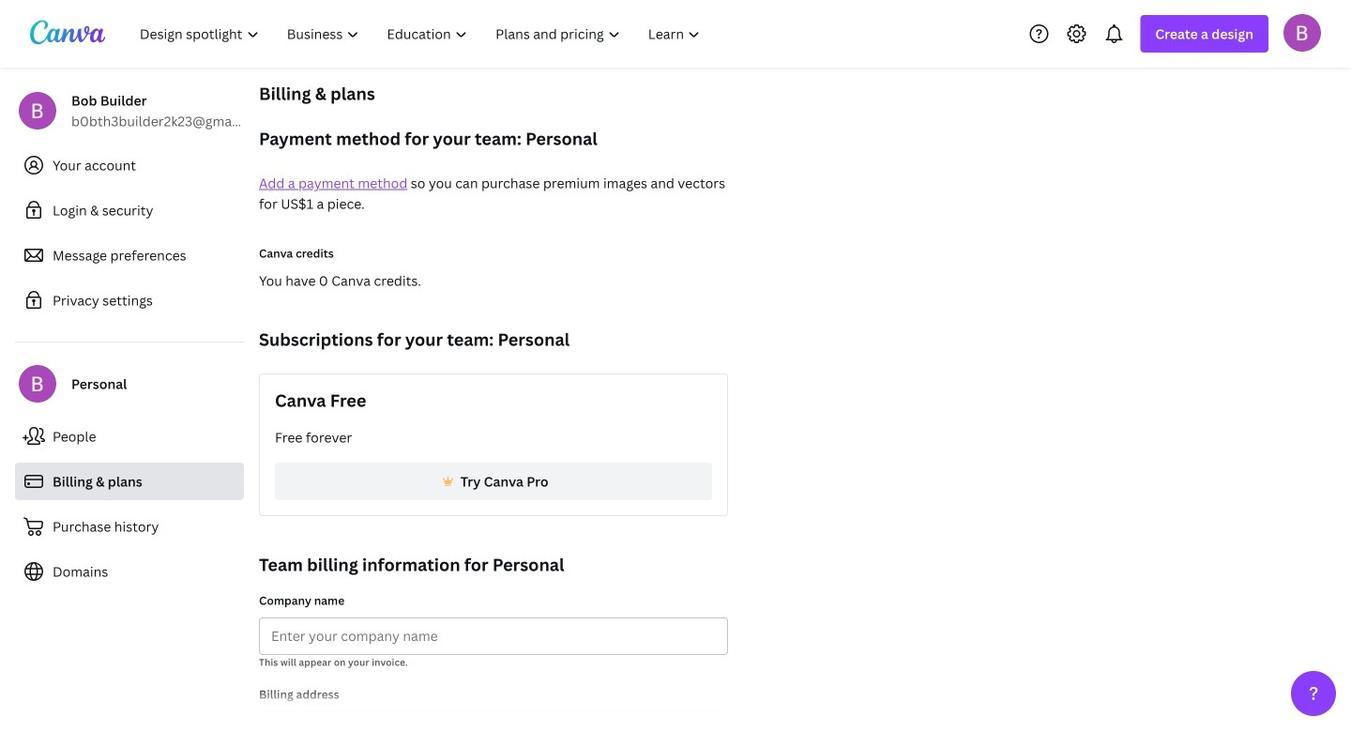 Task type: locate. For each thing, give the bounding box(es) containing it.
bob builder image
[[1284, 14, 1322, 51]]

top level navigation element
[[128, 15, 717, 53]]



Task type: describe. For each thing, give the bounding box(es) containing it.
Enter your company name text field
[[271, 619, 716, 654]]



Task type: vqa. For each thing, say whether or not it's contained in the screenshot.
top list
no



